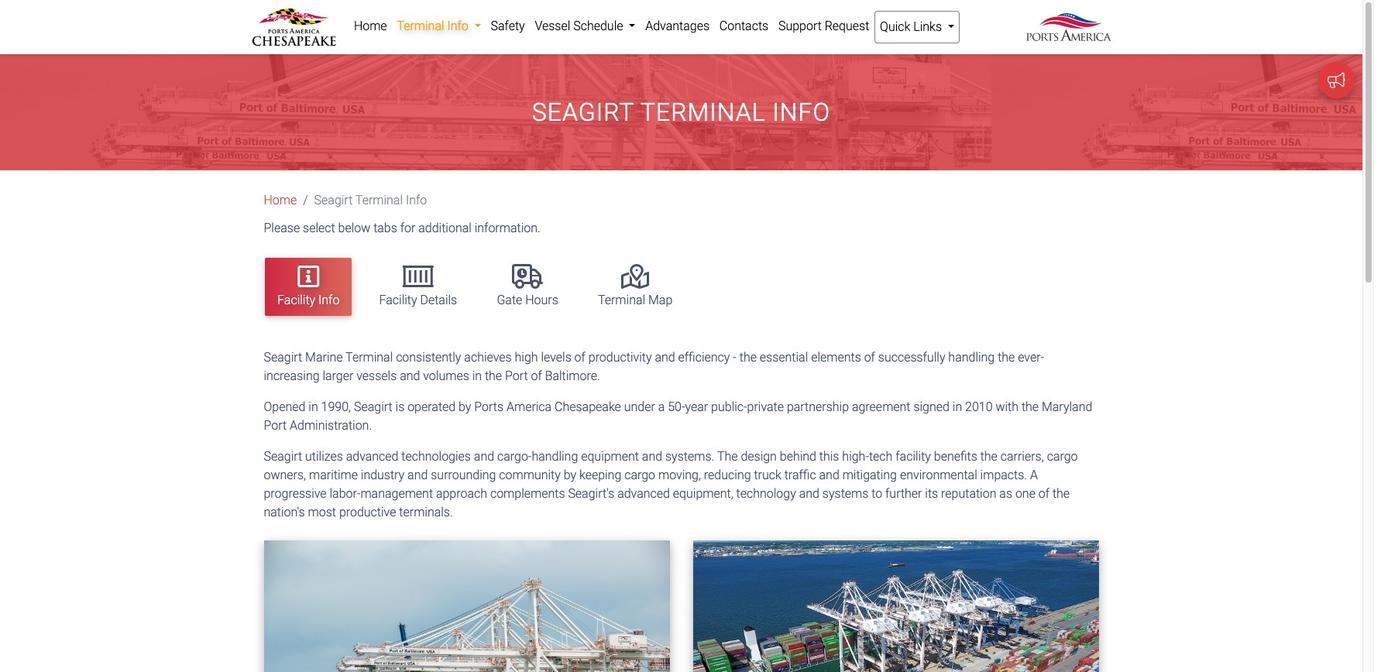 Task type: locate. For each thing, give the bounding box(es) containing it.
home left terminal info at the top of the page
[[354, 19, 387, 33]]

information.
[[475, 221, 541, 236]]

facility info
[[277, 293, 340, 308]]

private
[[747, 399, 784, 414]]

port down opened
[[264, 418, 287, 433]]

facility up the 'marine'
[[277, 293, 315, 308]]

cargo right carriers,
[[1047, 449, 1078, 464]]

behind
[[780, 449, 817, 464]]

industry
[[361, 468, 405, 482]]

0 vertical spatial by
[[459, 399, 471, 414]]

safety
[[491, 19, 525, 33]]

0 horizontal spatial seagirt terminal image
[[264, 540, 670, 672]]

0 vertical spatial home
[[354, 19, 387, 33]]

handling up community
[[532, 449, 578, 464]]

efficiency
[[678, 350, 730, 365]]

baltimore.
[[545, 368, 600, 383]]

1 vertical spatial seagirt terminal info
[[314, 193, 427, 208]]

by inside opened in 1990, seagirt is operated by ports america chesapeake under a 50-year public-private partnership agreement signed in 2010 with the maryland port administration.
[[459, 399, 471, 414]]

carriers,
[[1001, 449, 1044, 464]]

facility left details
[[379, 293, 417, 308]]

a
[[1030, 468, 1038, 482]]

handling up 2010
[[949, 350, 995, 365]]

home link up please
[[264, 193, 297, 208]]

progressive
[[264, 486, 327, 501]]

home link
[[349, 11, 392, 42], [264, 193, 297, 208]]

1 vertical spatial port
[[264, 418, 287, 433]]

reputation
[[941, 486, 997, 501]]

ever-
[[1018, 350, 1044, 365]]

0 vertical spatial advanced
[[346, 449, 399, 464]]

levels
[[541, 350, 572, 365]]

1 horizontal spatial seagirt terminal info
[[532, 98, 831, 127]]

by up 'seagirt's'
[[564, 468, 576, 482]]

0 horizontal spatial seagirt terminal info
[[314, 193, 427, 208]]

facility for facility details
[[379, 293, 417, 308]]

please select below tabs for additional information.
[[264, 221, 541, 236]]

1 vertical spatial home
[[264, 193, 297, 208]]

1 vertical spatial by
[[564, 468, 576, 482]]

surrounding
[[431, 468, 496, 482]]

0 vertical spatial cargo
[[1047, 449, 1078, 464]]

public-
[[711, 399, 747, 414]]

of right one
[[1039, 486, 1050, 501]]

1 horizontal spatial port
[[505, 368, 528, 383]]

1 vertical spatial handling
[[532, 449, 578, 464]]

to
[[872, 486, 883, 501]]

in inside seagirt marine terminal consistently achieves high levels of productivity and efficiency - the essential elements of successfully handling the ever- increasing larger vessels and volumes in the port of baltimore.
[[472, 368, 482, 383]]

under
[[624, 399, 655, 414]]

tabs
[[374, 221, 397, 236]]

productive
[[339, 505, 396, 520]]

1 horizontal spatial handling
[[949, 350, 995, 365]]

by inside seagirt utilizes advanced technologies and cargo-handling equipment and systems. the design behind this high-tech facility benefits the carriers, cargo owners, maritime industry and surrounding community by keeping cargo moving, reducing truck traffic and mitigating environmental impacts.  a progressive labor-management approach complements seagirt's advanced equipment, technology and systems to further its reputation as one of the nation's most productive terminals.
[[564, 468, 576, 482]]

most
[[308, 505, 336, 520]]

below
[[338, 221, 371, 236]]

of
[[575, 350, 586, 365], [864, 350, 875, 365], [531, 368, 542, 383], [1039, 486, 1050, 501]]

of right elements
[[864, 350, 875, 365]]

map
[[648, 293, 673, 308]]

the left ever-
[[998, 350, 1015, 365]]

gate
[[497, 293, 522, 308]]

terminal map link
[[586, 258, 685, 316]]

signed
[[914, 399, 950, 414]]

by left ports on the bottom of page
[[459, 399, 471, 414]]

high
[[515, 350, 538, 365]]

home link left terminal info at the top of the page
[[349, 11, 392, 42]]

info inside facility info link
[[318, 293, 340, 308]]

2010
[[965, 399, 993, 414]]

and down traffic at bottom right
[[799, 486, 820, 501]]

cargo down equipment
[[625, 468, 655, 482]]

america
[[507, 399, 552, 414]]

in down achieves
[[472, 368, 482, 383]]

info
[[447, 19, 469, 33], [773, 98, 831, 127], [406, 193, 427, 208], [318, 293, 340, 308]]

0 vertical spatial port
[[505, 368, 528, 383]]

1 horizontal spatial seagirt terminal image
[[693, 540, 1099, 672]]

tab panel
[[252, 348, 1111, 672]]

1 vertical spatial cargo
[[625, 468, 655, 482]]

terminal info link
[[392, 11, 486, 42]]

terminal
[[397, 19, 444, 33], [641, 98, 766, 127], [355, 193, 403, 208], [598, 293, 645, 308], [346, 350, 393, 365]]

advanced down moving,
[[618, 486, 670, 501]]

the
[[740, 350, 757, 365], [998, 350, 1015, 365], [485, 368, 502, 383], [1022, 399, 1039, 414], [981, 449, 998, 464], [1053, 486, 1070, 501]]

design
[[741, 449, 777, 464]]

in left 2010
[[953, 399, 962, 414]]

0 horizontal spatial in
[[309, 399, 318, 414]]

community
[[499, 468, 561, 482]]

partnership
[[787, 399, 849, 414]]

facility details link
[[367, 258, 470, 316]]

1 facility from the left
[[277, 293, 315, 308]]

elements
[[811, 350, 861, 365]]

0 horizontal spatial home
[[264, 193, 297, 208]]

in left 1990, on the bottom of the page
[[309, 399, 318, 414]]

0 horizontal spatial facility
[[277, 293, 315, 308]]

hours
[[525, 293, 558, 308]]

vessels
[[357, 368, 397, 383]]

seagirt marine terminal consistently achieves high levels of productivity and efficiency - the essential elements of successfully handling the ever- increasing larger vessels and volumes in the port of baltimore.
[[264, 350, 1044, 383]]

labor-
[[330, 486, 361, 501]]

links
[[914, 19, 942, 34]]

port down the high
[[505, 368, 528, 383]]

impacts.
[[981, 468, 1027, 482]]

the up impacts.
[[981, 449, 998, 464]]

ports
[[474, 399, 504, 414]]

support request
[[779, 19, 870, 33]]

1 horizontal spatial home
[[354, 19, 387, 33]]

1 horizontal spatial by
[[564, 468, 576, 482]]

1 horizontal spatial advanced
[[618, 486, 670, 501]]

traffic
[[785, 468, 816, 482]]

benefits
[[934, 449, 978, 464]]

0 horizontal spatial by
[[459, 399, 471, 414]]

marine
[[305, 350, 343, 365]]

nation's
[[264, 505, 305, 520]]

seagirt terminal image
[[264, 540, 670, 672], [693, 540, 1099, 672]]

and down the consistently
[[400, 368, 420, 383]]

advanced up industry
[[346, 449, 399, 464]]

2 horizontal spatial in
[[953, 399, 962, 414]]

1 horizontal spatial in
[[472, 368, 482, 383]]

1 vertical spatial advanced
[[618, 486, 670, 501]]

vessel schedule link
[[530, 11, 641, 42]]

gate hours
[[497, 293, 558, 308]]

seagirt utilizes advanced technologies and cargo-handling equipment and systems. the design behind this high-tech facility benefits the carriers, cargo owners, maritime industry and surrounding community by keeping cargo moving, reducing truck traffic and mitigating environmental impacts.  a progressive labor-management approach complements seagirt's advanced equipment, technology and systems to further its reputation as one of the nation's most productive terminals.
[[264, 449, 1078, 520]]

1 vertical spatial home link
[[264, 193, 297, 208]]

equipment,
[[673, 486, 733, 501]]

0 horizontal spatial handling
[[532, 449, 578, 464]]

2 seagirt terminal image from the left
[[693, 540, 1099, 672]]

with
[[996, 399, 1019, 414]]

systems
[[823, 486, 869, 501]]

further
[[886, 486, 922, 501]]

the inside opened in 1990, seagirt is operated by ports america chesapeake under a 50-year public-private partnership agreement signed in 2010 with the maryland port administration.
[[1022, 399, 1039, 414]]

handling inside seagirt utilizes advanced technologies and cargo-handling equipment and systems. the design behind this high-tech facility benefits the carriers, cargo owners, maritime industry and surrounding community by keeping cargo moving, reducing truck traffic and mitigating environmental impacts.  a progressive labor-management approach complements seagirt's advanced equipment, technology and systems to further its reputation as one of the nation's most productive terminals.
[[532, 449, 578, 464]]

advantages link
[[641, 11, 715, 42]]

0 horizontal spatial port
[[264, 418, 287, 433]]

please
[[264, 221, 300, 236]]

0 vertical spatial home link
[[349, 11, 392, 42]]

handling inside seagirt marine terminal consistently achieves high levels of productivity and efficiency - the essential elements of successfully handling the ever- increasing larger vessels and volumes in the port of baltimore.
[[949, 350, 995, 365]]

terminal info
[[397, 19, 472, 33]]

is
[[396, 399, 405, 414]]

tab panel containing seagirt marine terminal consistently achieves high levels of productivity and efficiency - the essential elements of successfully handling the ever- increasing larger vessels and volumes in the port of baltimore.
[[252, 348, 1111, 672]]

cargo-
[[497, 449, 532, 464]]

terminal inside seagirt marine terminal consistently achieves high levels of productivity and efficiency - the essential elements of successfully handling the ever- increasing larger vessels and volumes in the port of baltimore.
[[346, 350, 393, 365]]

1 horizontal spatial home link
[[349, 11, 392, 42]]

port
[[505, 368, 528, 383], [264, 418, 287, 433]]

0 vertical spatial handling
[[949, 350, 995, 365]]

quick links
[[880, 19, 945, 34]]

facility details
[[379, 293, 457, 308]]

a
[[658, 399, 665, 414]]

the down achieves
[[485, 368, 502, 383]]

home up please
[[264, 193, 297, 208]]

quick links link
[[874, 11, 960, 43]]

tab list
[[258, 251, 1111, 324]]

seagirt terminal info
[[532, 98, 831, 127], [314, 193, 427, 208]]

complements
[[490, 486, 565, 501]]

1 horizontal spatial facility
[[379, 293, 417, 308]]

seagirt inside seagirt utilizes advanced technologies and cargo-handling equipment and systems. the design behind this high-tech facility benefits the carriers, cargo owners, maritime industry and surrounding community by keeping cargo moving, reducing truck traffic and mitigating environmental impacts.  a progressive labor-management approach complements seagirt's advanced equipment, technology and systems to further its reputation as one of the nation's most productive terminals.
[[264, 449, 302, 464]]

2 facility from the left
[[379, 293, 417, 308]]

the right with
[[1022, 399, 1039, 414]]

cargo
[[1047, 449, 1078, 464], [625, 468, 655, 482]]



Task type: vqa. For each thing, say whether or not it's contained in the screenshot.
right RELEASED
no



Task type: describe. For each thing, give the bounding box(es) containing it.
its
[[925, 486, 938, 501]]

0 horizontal spatial cargo
[[625, 468, 655, 482]]

and left efficiency
[[655, 350, 675, 365]]

technology
[[736, 486, 796, 501]]

50-
[[668, 399, 685, 414]]

quick
[[880, 19, 911, 34]]

info inside terminal info link
[[447, 19, 469, 33]]

equipment
[[581, 449, 639, 464]]

port inside seagirt marine terminal consistently achieves high levels of productivity and efficiency - the essential elements of successfully handling the ever- increasing larger vessels and volumes in the port of baltimore.
[[505, 368, 528, 383]]

vessel schedule
[[535, 19, 626, 33]]

seagirt's
[[568, 486, 615, 501]]

consistently
[[396, 350, 461, 365]]

of down the high
[[531, 368, 542, 383]]

facility
[[896, 449, 931, 464]]

contacts
[[720, 19, 769, 33]]

tech
[[869, 449, 893, 464]]

support request link
[[774, 11, 874, 42]]

for
[[400, 221, 416, 236]]

mitigating
[[843, 468, 897, 482]]

facility info link
[[265, 258, 352, 316]]

and down technologies
[[408, 468, 428, 482]]

the right one
[[1053, 486, 1070, 501]]

facility for facility info
[[277, 293, 315, 308]]

operated
[[408, 399, 456, 414]]

1 seagirt terminal image from the left
[[264, 540, 670, 672]]

successfully
[[878, 350, 946, 365]]

administration.
[[290, 418, 372, 433]]

of up baltimore.
[[575, 350, 586, 365]]

utilizes
[[305, 449, 343, 464]]

0 horizontal spatial advanced
[[346, 449, 399, 464]]

the right -
[[740, 350, 757, 365]]

advantages
[[646, 19, 710, 33]]

truck
[[754, 468, 782, 482]]

safety link
[[486, 11, 530, 42]]

productivity
[[589, 350, 652, 365]]

tab list containing facility info
[[258, 251, 1111, 324]]

gate hours link
[[485, 258, 571, 316]]

keeping
[[579, 468, 622, 482]]

maritime
[[309, 468, 358, 482]]

approach
[[436, 486, 487, 501]]

increasing
[[264, 368, 320, 383]]

achieves
[[464, 350, 512, 365]]

this
[[820, 449, 839, 464]]

select
[[303, 221, 335, 236]]

year
[[685, 399, 708, 414]]

contacts link
[[715, 11, 774, 42]]

technologies
[[402, 449, 471, 464]]

0 vertical spatial seagirt terminal info
[[532, 98, 831, 127]]

and down this
[[819, 468, 840, 482]]

schedule
[[573, 19, 623, 33]]

environmental
[[900, 468, 978, 482]]

seagirt inside opened in 1990, seagirt is operated by ports america chesapeake under a 50-year public-private partnership agreement signed in 2010 with the maryland port administration.
[[354, 399, 393, 414]]

-
[[733, 350, 737, 365]]

additional
[[419, 221, 472, 236]]

request
[[825, 19, 870, 33]]

port inside opened in 1990, seagirt is operated by ports america chesapeake under a 50-year public-private partnership agreement signed in 2010 with the maryland port administration.
[[264, 418, 287, 433]]

and up 'surrounding'
[[474, 449, 494, 464]]

maryland
[[1042, 399, 1093, 414]]

vessel
[[535, 19, 570, 33]]

moving,
[[658, 468, 701, 482]]

seagirt inside seagirt marine terminal consistently achieves high levels of productivity and efficiency - the essential elements of successfully handling the ever- increasing larger vessels and volumes in the port of baltimore.
[[264, 350, 302, 365]]

opened
[[264, 399, 306, 414]]

of inside seagirt utilizes advanced technologies and cargo-handling equipment and systems. the design behind this high-tech facility benefits the carriers, cargo owners, maritime industry and surrounding community by keeping cargo moving, reducing truck traffic and mitigating environmental impacts.  a progressive labor-management approach complements seagirt's advanced equipment, technology and systems to further its reputation as one of the nation's most productive terminals.
[[1039, 486, 1050, 501]]

0 horizontal spatial home link
[[264, 193, 297, 208]]

1 horizontal spatial cargo
[[1047, 449, 1078, 464]]

agreement
[[852, 399, 911, 414]]

as
[[1000, 486, 1013, 501]]

terminals.
[[399, 505, 453, 520]]

support
[[779, 19, 822, 33]]

systems.
[[666, 449, 715, 464]]

terminal map
[[598, 293, 673, 308]]

management
[[361, 486, 433, 501]]

high-
[[842, 449, 869, 464]]

home for top home link
[[354, 19, 387, 33]]

and up moving,
[[642, 449, 663, 464]]

home for left home link
[[264, 193, 297, 208]]

details
[[420, 293, 457, 308]]

reducing
[[704, 468, 751, 482]]

chesapeake
[[555, 399, 621, 414]]

the
[[717, 449, 738, 464]]



